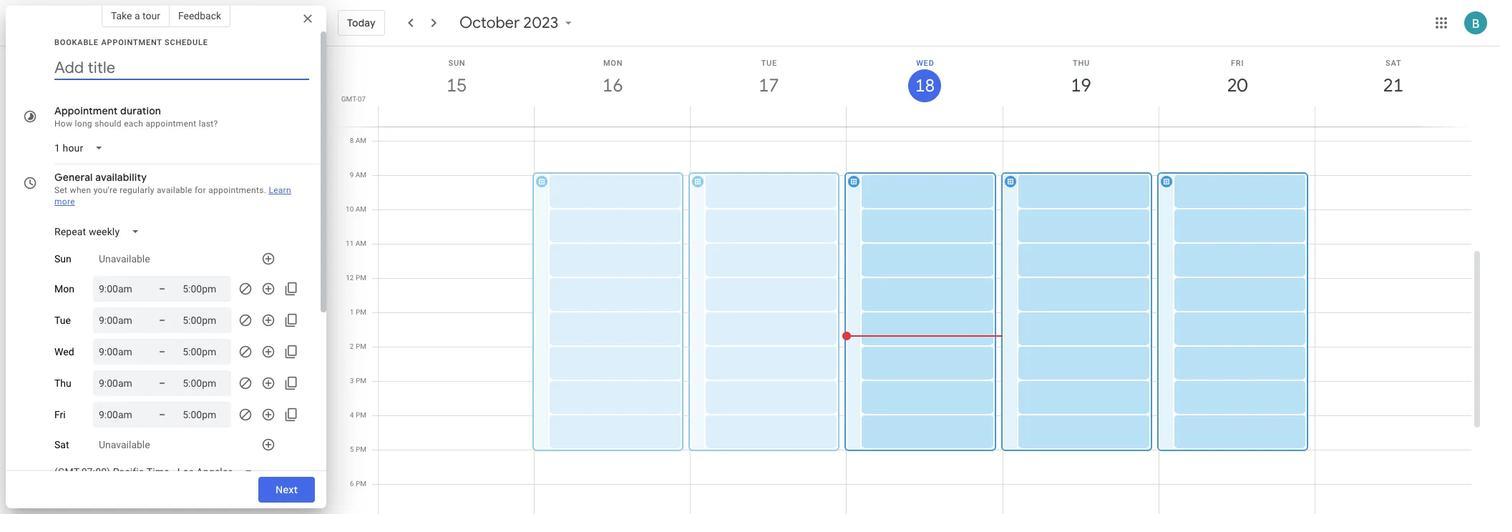 Task type: describe. For each thing, give the bounding box(es) containing it.
End time on Tuesdays text field
[[183, 312, 226, 329]]

fri 20
[[1226, 59, 1247, 97]]

friday, october 20 element
[[1221, 69, 1254, 102]]

15
[[446, 74, 466, 97]]

feedback
[[178, 10, 221, 21]]

End time on Thursdays text field
[[183, 375, 226, 392]]

17 column header
[[690, 47, 847, 127]]

appointment
[[54, 104, 118, 117]]

mon 16
[[602, 59, 623, 97]]

End time on Fridays text field
[[183, 407, 226, 424]]

saturday, october 21 element
[[1377, 69, 1410, 102]]

11 am
[[346, 240, 366, 248]]

more
[[54, 197, 75, 207]]

2
[[350, 343, 354, 351]]

feedback button
[[170, 4, 231, 27]]

pm for 2 pm
[[356, 343, 366, 351]]

learn more
[[54, 185, 291, 207]]

10
[[346, 205, 354, 213]]

schedule
[[165, 38, 208, 47]]

5
[[350, 446, 354, 454]]

gmt-
[[341, 95, 358, 103]]

for
[[195, 185, 206, 195]]

– for thu
[[159, 378, 165, 389]]

long
[[75, 119, 92, 129]]

sat 21
[[1382, 59, 1403, 97]]

End time on Wednesdays text field
[[183, 344, 226, 361]]

appointment
[[146, 119, 196, 129]]

20 column header
[[1159, 47, 1315, 127]]

6
[[350, 480, 354, 488]]

tour
[[142, 10, 160, 21]]

sat for sat 21
[[1386, 59, 1402, 68]]

pm for 12 pm
[[356, 274, 366, 282]]

mon for mon
[[54, 283, 74, 295]]

should
[[95, 119, 122, 129]]

pm for 1 pm
[[356, 308, 366, 316]]

last?
[[199, 119, 218, 129]]

– for wed
[[159, 346, 165, 358]]

pm for 6 pm
[[356, 480, 366, 488]]

20
[[1226, 74, 1247, 97]]

fri for fri 20
[[1231, 59, 1244, 68]]

4 pm
[[350, 412, 366, 419]]

wed 18
[[914, 59, 935, 97]]

sat for sat
[[54, 439, 69, 451]]

when
[[70, 185, 91, 195]]

Add title text field
[[54, 57, 309, 79]]

thu for thu
[[54, 378, 71, 389]]

unavailable for sat
[[99, 439, 150, 451]]

tue for tue 17
[[761, 59, 777, 68]]

sunday, october 15 element
[[440, 69, 473, 102]]

16 column header
[[534, 47, 691, 127]]

Start time on Fridays text field
[[99, 407, 142, 424]]

a
[[135, 10, 140, 21]]

monday, october 16 element
[[596, 69, 629, 102]]

tuesday, october 17 element
[[752, 69, 785, 102]]

today
[[347, 16, 376, 29]]

mon for mon 16
[[603, 59, 623, 68]]

am for 10 am
[[356, 205, 366, 213]]

tue 17
[[758, 59, 778, 97]]

wednesday, october 18, today element
[[909, 69, 942, 102]]

today button
[[338, 6, 385, 40]]

am for 8 am
[[356, 137, 366, 145]]

you're
[[94, 185, 117, 195]]



Task type: vqa. For each thing, say whether or not it's contained in the screenshot.
Main drawer image
no



Task type: locate. For each thing, give the bounding box(es) containing it.
21
[[1382, 74, 1403, 97]]

0 horizontal spatial tue
[[54, 315, 71, 326]]

gmt-07
[[341, 95, 366, 103]]

am for 9 am
[[356, 171, 366, 179]]

1 horizontal spatial sat
[[1386, 59, 1402, 68]]

am right 8
[[356, 137, 366, 145]]

next button
[[258, 473, 315, 507]]

– left end time on fridays text box
[[159, 409, 165, 421]]

1 vertical spatial wed
[[54, 346, 74, 358]]

1 horizontal spatial tue
[[761, 59, 777, 68]]

thursday, october 19 element
[[1065, 69, 1098, 102]]

sun inside sun 15
[[448, 59, 466, 68]]

Start time on Tuesdays text field
[[99, 312, 142, 329]]

5 pm from the top
[[356, 412, 366, 419]]

pm right 2 on the left
[[356, 343, 366, 351]]

pm for 3 pm
[[356, 377, 366, 385]]

18 column header
[[846, 47, 1003, 127]]

october
[[459, 13, 520, 33]]

bookable appointment schedule
[[54, 38, 208, 47]]

am right 11
[[356, 240, 366, 248]]

am for 11 am
[[356, 240, 366, 248]]

2 am from the top
[[356, 171, 366, 179]]

0 vertical spatial mon
[[603, 59, 623, 68]]

4 pm from the top
[[356, 377, 366, 385]]

1 vertical spatial tue
[[54, 315, 71, 326]]

1
[[350, 308, 354, 316]]

pm for 5 pm
[[356, 446, 366, 454]]

grid containing 15
[[332, 47, 1483, 515]]

fri left start time on fridays text box
[[54, 409, 66, 421]]

12 pm
[[346, 274, 366, 282]]

– left the end time on mondays text box
[[159, 283, 165, 295]]

7 pm from the top
[[356, 480, 366, 488]]

1 vertical spatial mon
[[54, 283, 74, 295]]

1 pm
[[350, 308, 366, 316]]

tue for tue
[[54, 315, 71, 326]]

0 vertical spatial sat
[[1386, 59, 1402, 68]]

pm right 3
[[356, 377, 366, 385]]

3 pm
[[350, 377, 366, 385]]

general
[[54, 171, 93, 184]]

mon left 'start time on mondays' text field
[[54, 283, 74, 295]]

take a tour
[[111, 10, 160, 21]]

set
[[54, 185, 67, 195]]

grid
[[332, 47, 1483, 515]]

wed left "start time on wednesdays" text field
[[54, 346, 74, 358]]

sun down the more
[[54, 253, 71, 265]]

15 column header
[[378, 47, 535, 127]]

october 2023
[[459, 13, 558, 33]]

18
[[914, 74, 934, 97]]

wed
[[916, 59, 935, 68], [54, 346, 74, 358]]

pm right 4
[[356, 412, 366, 419]]

0 vertical spatial thu
[[1073, 59, 1090, 68]]

– for fri
[[159, 409, 165, 421]]

1 vertical spatial unavailable
[[99, 439, 150, 451]]

set when you're regularly available for appointments.
[[54, 185, 266, 195]]

4
[[350, 412, 354, 419]]

4 – from the top
[[159, 378, 165, 389]]

1 vertical spatial fri
[[54, 409, 66, 421]]

pm
[[356, 274, 366, 282], [356, 308, 366, 316], [356, 343, 366, 351], [356, 377, 366, 385], [356, 412, 366, 419], [356, 446, 366, 454], [356, 480, 366, 488]]

1 unavailable from the top
[[99, 253, 150, 265]]

1 vertical spatial sun
[[54, 253, 71, 265]]

– for tue
[[159, 315, 165, 326]]

Start time on Wednesdays text field
[[99, 344, 142, 361]]

october 2023 button
[[454, 13, 581, 33]]

17
[[758, 74, 778, 97]]

Start time on Thursdays text field
[[99, 375, 142, 392]]

take
[[111, 10, 132, 21]]

2023
[[523, 13, 558, 33]]

unavailable for sun
[[99, 253, 150, 265]]

unavailable up 'start time on mondays' text field
[[99, 253, 150, 265]]

End time on Mondays text field
[[183, 281, 226, 298]]

fri up 20
[[1231, 59, 1244, 68]]

2 pm
[[350, 343, 366, 351]]

–
[[159, 283, 165, 295], [159, 315, 165, 326], [159, 346, 165, 358], [159, 378, 165, 389], [159, 409, 165, 421]]

8
[[350, 137, 354, 145]]

sun for sun
[[54, 253, 71, 265]]

how
[[54, 119, 73, 129]]

– left end time on tuesdays text field
[[159, 315, 165, 326]]

0 horizontal spatial thu
[[54, 378, 71, 389]]

1 pm from the top
[[356, 274, 366, 282]]

tue
[[761, 59, 777, 68], [54, 315, 71, 326]]

regularly
[[120, 185, 154, 195]]

– right "start time on wednesdays" text field
[[159, 346, 165, 358]]

07
[[358, 95, 366, 103]]

21 column header
[[1315, 47, 1472, 127]]

wed for wed
[[54, 346, 74, 358]]

appointments.
[[208, 185, 266, 195]]

8 am
[[350, 137, 366, 145]]

6 pm from the top
[[356, 446, 366, 454]]

1 horizontal spatial wed
[[916, 59, 935, 68]]

1 horizontal spatial thu
[[1073, 59, 1090, 68]]

16
[[602, 74, 622, 97]]

next
[[275, 484, 298, 497]]

1 am from the top
[[356, 137, 366, 145]]

0 vertical spatial fri
[[1231, 59, 1244, 68]]

pm right 5
[[356, 446, 366, 454]]

unavailable down start time on fridays text box
[[99, 439, 150, 451]]

Start time on Mondays text field
[[99, 281, 142, 298]]

appointment duration how long should each appointment last?
[[54, 104, 218, 129]]

2 – from the top
[[159, 315, 165, 326]]

5 pm
[[350, 446, 366, 454]]

fri for fri
[[54, 409, 66, 421]]

duration
[[120, 104, 161, 117]]

3
[[350, 377, 354, 385]]

pm right 6 in the left bottom of the page
[[356, 480, 366, 488]]

10 am
[[346, 205, 366, 213]]

1 vertical spatial sat
[[54, 439, 69, 451]]

0 vertical spatial unavailable
[[99, 253, 150, 265]]

None field
[[49, 135, 115, 161], [49, 219, 151, 245], [49, 135, 115, 161], [49, 219, 151, 245]]

learn more link
[[54, 185, 291, 207]]

2 pm from the top
[[356, 308, 366, 316]]

4 am from the top
[[356, 240, 366, 248]]

sun up 15
[[448, 59, 466, 68]]

– right 'start time on thursdays' text box
[[159, 378, 165, 389]]

thu
[[1073, 59, 1090, 68], [54, 378, 71, 389]]

11
[[346, 240, 354, 248]]

availability
[[95, 171, 147, 184]]

1 vertical spatial thu
[[54, 378, 71, 389]]

wed inside wed 18
[[916, 59, 935, 68]]

pm right 12
[[356, 274, 366, 282]]

fri
[[1231, 59, 1244, 68], [54, 409, 66, 421]]

pm for 4 pm
[[356, 412, 366, 419]]

2 unavailable from the top
[[99, 439, 150, 451]]

tue inside tue 17
[[761, 59, 777, 68]]

wed for wed 18
[[916, 59, 935, 68]]

unavailable
[[99, 253, 150, 265], [99, 439, 150, 451]]

thu 19
[[1070, 59, 1091, 97]]

0 horizontal spatial wed
[[54, 346, 74, 358]]

appointment
[[101, 38, 162, 47]]

pm right '1'
[[356, 308, 366, 316]]

3 – from the top
[[159, 346, 165, 358]]

0 horizontal spatial fri
[[54, 409, 66, 421]]

6 pm
[[350, 480, 366, 488]]

am right 10
[[356, 205, 366, 213]]

bookable
[[54, 38, 99, 47]]

take a tour button
[[102, 4, 170, 27]]

mon
[[603, 59, 623, 68], [54, 283, 74, 295]]

0 vertical spatial sun
[[448, 59, 466, 68]]

general availability
[[54, 171, 147, 184]]

0 vertical spatial tue
[[761, 59, 777, 68]]

tue left start time on tuesdays "text field" at the bottom of page
[[54, 315, 71, 326]]

tue up 17
[[761, 59, 777, 68]]

0 vertical spatial wed
[[916, 59, 935, 68]]

am right 9
[[356, 171, 366, 179]]

9
[[350, 171, 354, 179]]

1 horizontal spatial fri
[[1231, 59, 1244, 68]]

thu left 'start time on thursdays' text box
[[54, 378, 71, 389]]

available
[[157, 185, 192, 195]]

thu inside thu 19
[[1073, 59, 1090, 68]]

1 – from the top
[[159, 283, 165, 295]]

mon up 16 at left
[[603, 59, 623, 68]]

12
[[346, 274, 354, 282]]

thu for thu 19
[[1073, 59, 1090, 68]]

fri inside fri 20
[[1231, 59, 1244, 68]]

learn
[[269, 185, 291, 195]]

19
[[1070, 74, 1091, 97]]

sat inside sat 21
[[1386, 59, 1402, 68]]

0 horizontal spatial mon
[[54, 283, 74, 295]]

– for mon
[[159, 283, 165, 295]]

1 horizontal spatial mon
[[603, 59, 623, 68]]

thu up 19
[[1073, 59, 1090, 68]]

0 horizontal spatial sun
[[54, 253, 71, 265]]

each
[[124, 119, 143, 129]]

wed up the wednesday, october 18, today element on the right of the page
[[916, 59, 935, 68]]

9 am
[[350, 171, 366, 179]]

5 – from the top
[[159, 409, 165, 421]]

sat
[[1386, 59, 1402, 68], [54, 439, 69, 451]]

sun
[[448, 59, 466, 68], [54, 253, 71, 265]]

0 horizontal spatial sat
[[54, 439, 69, 451]]

3 pm from the top
[[356, 343, 366, 351]]

1 horizontal spatial sun
[[448, 59, 466, 68]]

3 am from the top
[[356, 205, 366, 213]]

19 column header
[[1002, 47, 1159, 127]]

am
[[356, 137, 366, 145], [356, 171, 366, 179], [356, 205, 366, 213], [356, 240, 366, 248]]

mon inside mon 16
[[603, 59, 623, 68]]

sun for sun 15
[[448, 59, 466, 68]]

sun 15
[[446, 59, 466, 97]]



